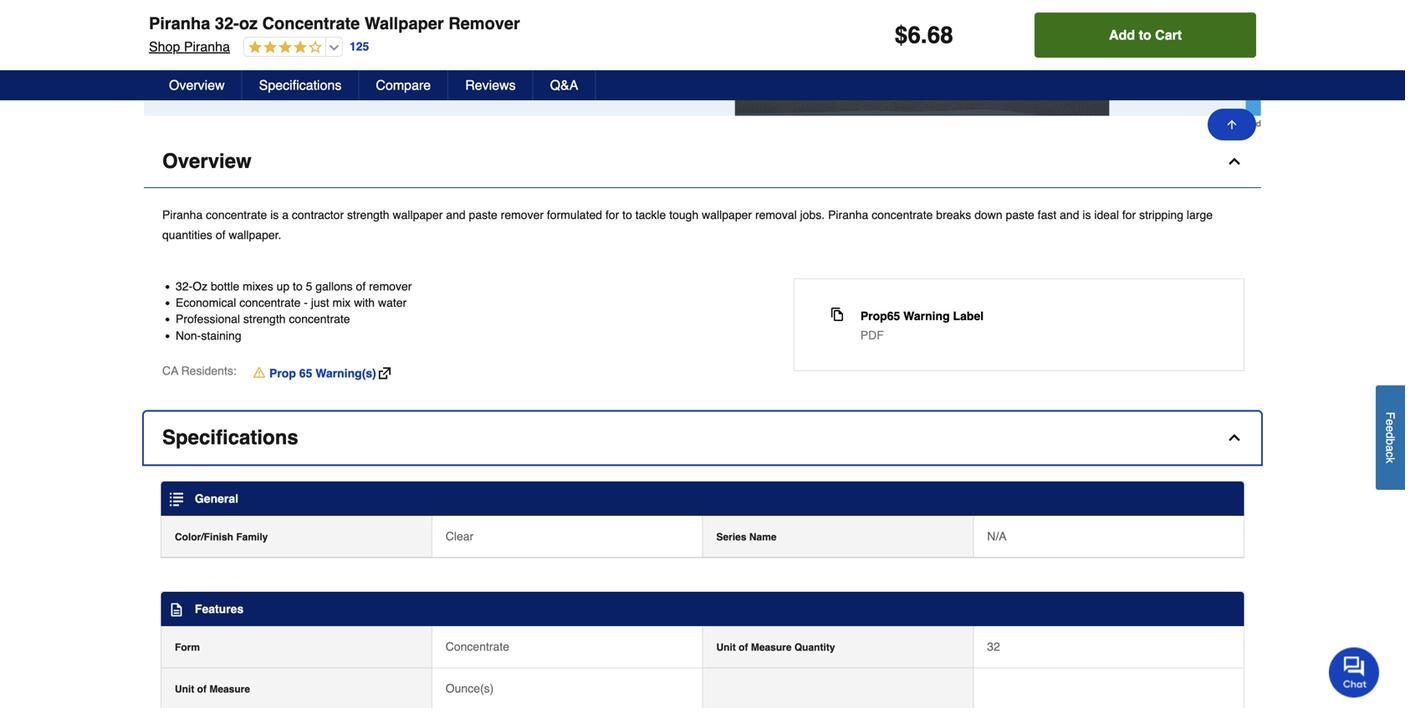 Task type: vqa. For each thing, say whether or not it's contained in the screenshot.
Multicolor
no



Task type: describe. For each thing, give the bounding box(es) containing it.
3.8 stars image
[[244, 40, 322, 56]]

measure for unit of measure
[[209, 684, 250, 695]]

specifications for the top 'specifications' button
[[259, 77, 342, 93]]

pdf
[[860, 329, 884, 342]]

clear
[[446, 530, 474, 543]]

1 e from the top
[[1384, 419, 1397, 426]]

2 is from the left
[[1083, 208, 1091, 222]]

c
[[1384, 452, 1397, 458]]

advertisement region
[[144, 0, 1261, 129]]

5
[[306, 280, 312, 293]]

label
[[953, 309, 984, 323]]

contractor
[[292, 208, 344, 222]]

large
[[1187, 208, 1213, 222]]

up
[[276, 280, 290, 293]]

1 paste from the left
[[469, 208, 497, 222]]

f e e d b a c k
[[1384, 412, 1397, 464]]

warning
[[903, 309, 950, 323]]

down
[[974, 208, 1002, 222]]

form
[[175, 642, 200, 653]]

q&a
[[550, 77, 578, 93]]

f
[[1384, 412, 1397, 419]]

quantity
[[794, 642, 835, 653]]

unit for unit of measure quantity
[[716, 642, 736, 653]]

remover
[[448, 14, 520, 33]]

wallpaper
[[364, 14, 444, 33]]

piranha right shop
[[184, 39, 230, 54]]

prop
[[269, 367, 296, 380]]

concentrate down the mixes
[[239, 296, 301, 310]]

.
[[921, 22, 927, 49]]

k
[[1384, 458, 1397, 464]]

residents:
[[181, 364, 236, 377]]

prop65
[[860, 309, 900, 323]]

chat invite button image
[[1329, 647, 1380, 698]]

concentrate up 'wallpaper.'
[[206, 208, 267, 222]]

unit of measure quantity
[[716, 642, 835, 653]]

$ 6 . 68
[[895, 22, 953, 49]]

piranha up quantities on the top of page
[[162, 208, 203, 222]]

formulated
[[547, 208, 602, 222]]

warning image
[[253, 366, 265, 379]]

measure for unit of measure quantity
[[751, 642, 792, 653]]

2 e from the top
[[1384, 426, 1397, 432]]

32-oz bottle mixes up to 5 gallons of remover economical concentrate - just mix with water professional strength concentrate non-staining
[[176, 280, 412, 342]]

family
[[236, 531, 268, 543]]

ideal
[[1094, 208, 1119, 222]]

removal
[[755, 208, 797, 222]]

cart
[[1155, 27, 1182, 43]]

reviews button
[[448, 70, 533, 100]]

ounce(s)
[[446, 682, 494, 695]]

mix
[[332, 296, 351, 310]]

125
[[350, 40, 369, 53]]

q&a button
[[533, 70, 596, 100]]

0 horizontal spatial concentrate
[[262, 14, 360, 33]]

shop piranha
[[149, 39, 230, 54]]

add to cart
[[1109, 27, 1182, 43]]

breaks
[[936, 208, 971, 222]]

a inside button
[[1384, 445, 1397, 452]]

bottle
[[211, 280, 239, 293]]

0 vertical spatial 32-
[[215, 14, 239, 33]]

1 vertical spatial overview button
[[144, 135, 1261, 188]]

concentrate left breaks
[[872, 208, 933, 222]]

specifications for 'specifications' button to the bottom
[[162, 426, 298, 449]]

quantities
[[162, 228, 212, 242]]

prop 65 warning(s) link
[[253, 365, 390, 382]]

ca
[[162, 364, 178, 377]]

economical
[[176, 296, 236, 310]]

tackle
[[635, 208, 666, 222]]

prop65 warning label link
[[860, 308, 984, 324]]

series name
[[716, 531, 777, 543]]

$
[[895, 22, 908, 49]]

fast
[[1038, 208, 1056, 222]]

0 vertical spatial specifications button
[[242, 70, 359, 100]]

reviews
[[465, 77, 516, 93]]

add
[[1109, 27, 1135, 43]]

general
[[195, 492, 238, 505]]

with
[[354, 296, 375, 310]]

chevron up image for overview
[[1226, 153, 1243, 170]]

1 for from the left
[[605, 208, 619, 222]]

jobs.
[[800, 208, 825, 222]]



Task type: locate. For each thing, give the bounding box(es) containing it.
piranha up shop piranha
[[149, 14, 210, 33]]

chevron up image inside 'specifications' button
[[1226, 429, 1243, 446]]

oz
[[193, 280, 208, 293]]

color/finish family
[[175, 531, 268, 543]]

1 horizontal spatial to
[[622, 208, 632, 222]]

professional
[[176, 313, 240, 326]]

overview down shop piranha
[[169, 77, 225, 93]]

remover up water
[[369, 280, 412, 293]]

32- up shop piranha
[[215, 14, 239, 33]]

link icon image
[[379, 367, 390, 379]]

0 horizontal spatial and
[[446, 208, 466, 222]]

arrow up image
[[1225, 118, 1239, 131]]

measure down features
[[209, 684, 250, 695]]

stripping
[[1139, 208, 1183, 222]]

for right ideal
[[1122, 208, 1136, 222]]

68
[[927, 22, 953, 49]]

remover left formulated
[[501, 208, 544, 222]]

1 horizontal spatial concentrate
[[446, 640, 509, 653]]

b
[[1384, 439, 1397, 445]]

list view image
[[170, 493, 183, 507]]

n/a
[[987, 530, 1007, 543]]

e
[[1384, 419, 1397, 426], [1384, 426, 1397, 432]]

unit of measure
[[175, 684, 250, 695]]

specifications down 3.8 stars 'image'
[[259, 77, 342, 93]]

1 horizontal spatial strength
[[347, 208, 389, 222]]

0 vertical spatial overview
[[169, 77, 225, 93]]

2 chevron up image from the top
[[1226, 429, 1243, 446]]

0 horizontal spatial unit
[[175, 684, 194, 695]]

0 vertical spatial specifications
[[259, 77, 342, 93]]

remover for of
[[369, 280, 412, 293]]

compare button
[[359, 70, 448, 100]]

1 vertical spatial overview
[[162, 150, 252, 173]]

to left tackle
[[622, 208, 632, 222]]

f e e d b a c k button
[[1376, 386, 1405, 490]]

0 horizontal spatial paste
[[469, 208, 497, 222]]

-
[[304, 296, 308, 310]]

tough
[[669, 208, 699, 222]]

chevron up image inside overview button
[[1226, 153, 1243, 170]]

1 is from the left
[[270, 208, 279, 222]]

to
[[1139, 27, 1151, 43], [622, 208, 632, 222], [293, 280, 303, 293]]

and
[[446, 208, 466, 222], [1060, 208, 1079, 222]]

0 vertical spatial to
[[1139, 27, 1151, 43]]

0 horizontal spatial 32-
[[176, 280, 193, 293]]

2 wallpaper from the left
[[702, 208, 752, 222]]

to left '5'
[[293, 280, 303, 293]]

2 and from the left
[[1060, 208, 1079, 222]]

0 vertical spatial a
[[282, 208, 289, 222]]

1 horizontal spatial 32-
[[215, 14, 239, 33]]

of inside piranha concentrate is a contractor strength wallpaper and paste remover formulated for to tackle tough wallpaper removal jobs. piranha concentrate breaks down paste fast and is ideal for stripping large quantities of wallpaper.
[[216, 228, 225, 242]]

0 vertical spatial strength
[[347, 208, 389, 222]]

to right add
[[1139, 27, 1151, 43]]

specifications up the general on the bottom left of the page
[[162, 426, 298, 449]]

concentrate
[[206, 208, 267, 222], [872, 208, 933, 222], [239, 296, 301, 310], [289, 313, 350, 326]]

0 vertical spatial overview button
[[152, 70, 242, 100]]

1 vertical spatial a
[[1384, 445, 1397, 452]]

1 horizontal spatial wallpaper
[[702, 208, 752, 222]]

1 vertical spatial remover
[[369, 280, 412, 293]]

2 horizontal spatial to
[[1139, 27, 1151, 43]]

32
[[987, 640, 1000, 653]]

0 horizontal spatial strength
[[243, 313, 286, 326]]

1 vertical spatial unit
[[175, 684, 194, 695]]

chevron up image
[[1226, 153, 1243, 170], [1226, 429, 1243, 446]]

to inside the 'add to cart' button
[[1139, 27, 1151, 43]]

32- up 'economical'
[[176, 280, 193, 293]]

for right formulated
[[605, 208, 619, 222]]

features
[[195, 602, 244, 616]]

concentrate down the just
[[289, 313, 350, 326]]

oz
[[239, 14, 258, 33]]

chevron up image for specifications
[[1226, 429, 1243, 446]]

a left contractor
[[282, 208, 289, 222]]

overview button
[[152, 70, 242, 100], [144, 135, 1261, 188]]

1 vertical spatial strength
[[243, 313, 286, 326]]

1 horizontal spatial for
[[1122, 208, 1136, 222]]

0 horizontal spatial to
[[293, 280, 303, 293]]

0 horizontal spatial is
[[270, 208, 279, 222]]

32- inside "32-oz bottle mixes up to 5 gallons of remover economical concentrate - just mix with water professional strength concentrate non-staining"
[[176, 280, 193, 293]]

1 horizontal spatial and
[[1060, 208, 1079, 222]]

just
[[311, 296, 329, 310]]

e up b
[[1384, 426, 1397, 432]]

non-
[[176, 329, 201, 342]]

overview up quantities on the top of page
[[162, 150, 252, 173]]

shop
[[149, 39, 180, 54]]

gallons
[[316, 280, 353, 293]]

0 horizontal spatial a
[[282, 208, 289, 222]]

32-
[[215, 14, 239, 33], [176, 280, 193, 293]]

staining
[[201, 329, 241, 342]]

1 horizontal spatial unit
[[716, 642, 736, 653]]

specifications
[[259, 77, 342, 93], [162, 426, 298, 449]]

notes image
[[170, 604, 183, 617]]

1 vertical spatial 32-
[[176, 280, 193, 293]]

1 horizontal spatial paste
[[1006, 208, 1034, 222]]

a up k
[[1384, 445, 1397, 452]]

1 horizontal spatial remover
[[501, 208, 544, 222]]

1 vertical spatial concentrate
[[446, 640, 509, 653]]

wallpaper
[[393, 208, 443, 222], [702, 208, 752, 222]]

65
[[299, 367, 312, 380]]

series
[[716, 531, 746, 543]]

a
[[282, 208, 289, 222], [1384, 445, 1397, 452]]

0 vertical spatial unit
[[716, 642, 736, 653]]

0 vertical spatial chevron up image
[[1226, 153, 1243, 170]]

concentrate
[[262, 14, 360, 33], [446, 640, 509, 653]]

0 horizontal spatial measure
[[209, 684, 250, 695]]

remover
[[501, 208, 544, 222], [369, 280, 412, 293]]

0 vertical spatial remover
[[501, 208, 544, 222]]

1 chevron up image from the top
[[1226, 153, 1243, 170]]

strength down the mixes
[[243, 313, 286, 326]]

2 vertical spatial to
[[293, 280, 303, 293]]

remover for paste
[[501, 208, 544, 222]]

1 vertical spatial specifications
[[162, 426, 298, 449]]

paste
[[469, 208, 497, 222], [1006, 208, 1034, 222]]

measure
[[751, 642, 792, 653], [209, 684, 250, 695]]

2 paste from the left
[[1006, 208, 1034, 222]]

concentrate up ounce(s)
[[446, 640, 509, 653]]

overview button down shop piranha
[[152, 70, 242, 100]]

document image
[[830, 308, 844, 321]]

1 horizontal spatial measure
[[751, 642, 792, 653]]

0 vertical spatial concentrate
[[262, 14, 360, 33]]

0 horizontal spatial wallpaper
[[393, 208, 443, 222]]

wallpaper.
[[229, 228, 281, 242]]

add to cart button
[[1035, 13, 1256, 58]]

mixes
[[243, 280, 273, 293]]

unit
[[716, 642, 736, 653], [175, 684, 194, 695]]

0 vertical spatial measure
[[751, 642, 792, 653]]

1 vertical spatial measure
[[209, 684, 250, 695]]

for
[[605, 208, 619, 222], [1122, 208, 1136, 222]]

piranha
[[149, 14, 210, 33], [184, 39, 230, 54], [162, 208, 203, 222], [828, 208, 868, 222]]

remover inside "32-oz bottle mixes up to 5 gallons of remover economical concentrate - just mix with water professional strength concentrate non-staining"
[[369, 280, 412, 293]]

remover inside piranha concentrate is a contractor strength wallpaper and paste remover formulated for to tackle tough wallpaper removal jobs. piranha concentrate breaks down paste fast and is ideal for stripping large quantities of wallpaper.
[[501, 208, 544, 222]]

piranha concentrate is a contractor strength wallpaper and paste remover formulated for to tackle tough wallpaper removal jobs. piranha concentrate breaks down paste fast and is ideal for stripping large quantities of wallpaper.
[[162, 208, 1213, 242]]

1 vertical spatial specifications button
[[144, 412, 1261, 464]]

1 vertical spatial chevron up image
[[1226, 429, 1243, 446]]

1 wallpaper from the left
[[393, 208, 443, 222]]

1 vertical spatial to
[[622, 208, 632, 222]]

prop65 warning label pdf
[[860, 309, 984, 342]]

to inside "32-oz bottle mixes up to 5 gallons of remover economical concentrate - just mix with water professional strength concentrate non-staining"
[[293, 280, 303, 293]]

color/finish
[[175, 531, 233, 543]]

name
[[749, 531, 777, 543]]

compare
[[376, 77, 431, 93]]

strength inside piranha concentrate is a contractor strength wallpaper and paste remover formulated for to tackle tough wallpaper removal jobs. piranha concentrate breaks down paste fast and is ideal for stripping large quantities of wallpaper.
[[347, 208, 389, 222]]

of left 'quantity'
[[739, 642, 748, 653]]

of right quantities on the top of page
[[216, 228, 225, 242]]

a inside piranha concentrate is a contractor strength wallpaper and paste remover formulated for to tackle tough wallpaper removal jobs. piranha concentrate breaks down paste fast and is ideal for stripping large quantities of wallpaper.
[[282, 208, 289, 222]]

of down 'form'
[[197, 684, 207, 695]]

prop 65 warning(s)
[[269, 367, 376, 380]]

1 and from the left
[[446, 208, 466, 222]]

warning(s)
[[315, 367, 376, 380]]

overview
[[169, 77, 225, 93], [162, 150, 252, 173]]

of inside "32-oz bottle mixes up to 5 gallons of remover economical concentrate - just mix with water professional strength concentrate non-staining"
[[356, 280, 366, 293]]

overview button up the tough
[[144, 135, 1261, 188]]

d
[[1384, 432, 1397, 439]]

6
[[908, 22, 921, 49]]

2 for from the left
[[1122, 208, 1136, 222]]

water
[[378, 296, 407, 310]]

ca residents:
[[162, 364, 236, 377]]

0 horizontal spatial remover
[[369, 280, 412, 293]]

1 horizontal spatial a
[[1384, 445, 1397, 452]]

strength inside "32-oz bottle mixes up to 5 gallons of remover economical concentrate - just mix with water professional strength concentrate non-staining"
[[243, 313, 286, 326]]

piranha 32-oz concentrate wallpaper remover
[[149, 14, 520, 33]]

e up the d
[[1384, 419, 1397, 426]]

0 horizontal spatial for
[[605, 208, 619, 222]]

concentrate up 3.8 stars 'image'
[[262, 14, 360, 33]]

strength right contractor
[[347, 208, 389, 222]]

is
[[270, 208, 279, 222], [1083, 208, 1091, 222]]

of up with
[[356, 280, 366, 293]]

specifications button
[[242, 70, 359, 100], [144, 412, 1261, 464]]

piranha right jobs.
[[828, 208, 868, 222]]

is left ideal
[[1083, 208, 1091, 222]]

1 horizontal spatial is
[[1083, 208, 1091, 222]]

to inside piranha concentrate is a contractor strength wallpaper and paste remover formulated for to tackle tough wallpaper removal jobs. piranha concentrate breaks down paste fast and is ideal for stripping large quantities of wallpaper.
[[622, 208, 632, 222]]

is up 'wallpaper.'
[[270, 208, 279, 222]]

measure left 'quantity'
[[751, 642, 792, 653]]

unit for unit of measure
[[175, 684, 194, 695]]



